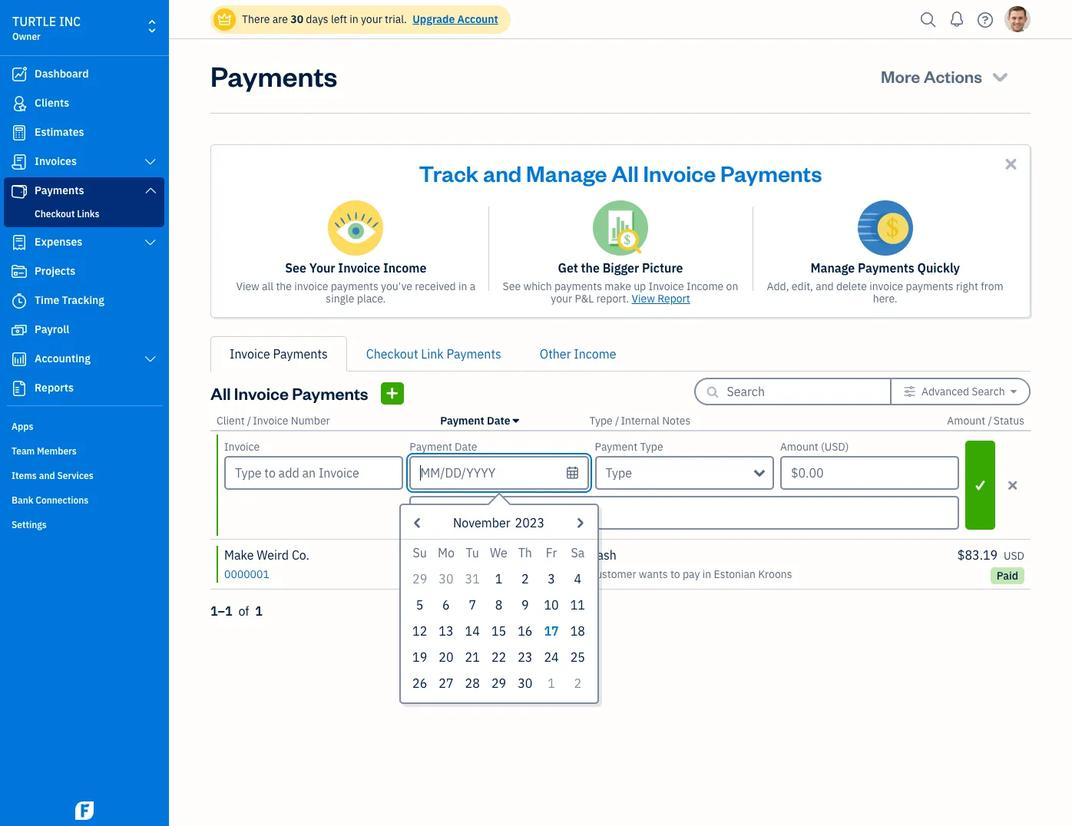 Task type: describe. For each thing, give the bounding box(es) containing it.
accounting
[[35, 352, 91, 366]]

1 vertical spatial 1
[[255, 604, 263, 619]]

all invoice payments
[[211, 383, 369, 404]]

trial.
[[385, 12, 407, 26]]

advanced
[[922, 385, 970, 399]]

team
[[12, 446, 35, 457]]

income inside see your invoice income view all the invoice payments you've received in a single place.
[[383, 261, 427, 276]]

project image
[[10, 264, 28, 280]]

invoices
[[35, 154, 77, 168]]

payments inside the see which payments make up invoice income on your p&l report.
[[555, 280, 602, 294]]

0 horizontal spatial manage
[[526, 158, 608, 188]]

0 horizontal spatial 29
[[413, 572, 427, 587]]

0 horizontal spatial 29 button
[[407, 566, 433, 592]]

november
[[453, 516, 511, 531]]

see for your
[[285, 261, 307, 276]]

payments for add,
[[906, 280, 954, 294]]

chart image
[[10, 352, 28, 367]]

main element
[[0, 0, 207, 827]]

there
[[242, 12, 270, 26]]

1 vertical spatial type
[[640, 440, 664, 454]]

bigger
[[603, 261, 640, 276]]

invoice payments
[[230, 347, 328, 362]]

amount (usd)
[[781, 440, 849, 454]]

payment down type button
[[595, 440, 638, 454]]

november 2023
[[453, 516, 545, 531]]

manage payments quickly image
[[858, 201, 913, 256]]

team members
[[12, 446, 77, 457]]

1 for bottom 1 button
[[548, 676, 555, 692]]

1 horizontal spatial 29 button
[[486, 671, 512, 697]]

amount for amount (usd)
[[781, 440, 819, 454]]

11/17/2023
[[441, 548, 509, 563]]

delete
[[837, 280, 867, 294]]

place.
[[357, 292, 386, 306]]

estimate image
[[10, 125, 28, 141]]

1 horizontal spatial view
[[632, 292, 655, 306]]

0 vertical spatial your
[[361, 12, 383, 26]]

money image
[[10, 323, 28, 338]]

Payment date in MM/DD/YYYY format text field
[[410, 456, 589, 490]]

cancel image
[[1000, 476, 1027, 495]]

27 button
[[433, 671, 460, 697]]

1 vertical spatial all
[[211, 383, 231, 404]]

your
[[309, 261, 335, 276]]

freshbooks image
[[72, 802, 97, 821]]

1–1
[[211, 604, 233, 619]]

11
[[571, 598, 586, 613]]

12 button
[[407, 619, 433, 645]]

from
[[981, 280, 1004, 294]]

/ for internal
[[616, 414, 620, 428]]

Search text field
[[727, 380, 866, 404]]

projects
[[35, 264, 75, 278]]

advanced search button
[[892, 380, 1030, 404]]

19
[[413, 650, 427, 665]]

estimates
[[35, 125, 84, 139]]

received
[[415, 280, 456, 294]]

right
[[957, 280, 979, 294]]

view inside see your invoice income view all the invoice payments you've received in a single place.
[[236, 280, 260, 294]]

timer image
[[10, 294, 28, 309]]

items and services link
[[4, 464, 164, 487]]

wants
[[639, 568, 668, 582]]

16
[[518, 624, 533, 639]]

2 vertical spatial 30
[[518, 676, 533, 692]]

dashboard link
[[4, 61, 164, 88]]

24 button
[[539, 645, 565, 671]]

are
[[273, 12, 288, 26]]

1 vertical spatial 1 button
[[539, 671, 565, 697]]

mo
[[438, 546, 455, 561]]

1 vertical spatial 30 button
[[512, 671, 539, 697]]

23 button
[[512, 645, 539, 671]]

Notes (Optional) text field
[[410, 496, 960, 530]]

track
[[419, 158, 479, 188]]

chevrondown image
[[990, 65, 1011, 87]]

14
[[465, 624, 480, 639]]

payments for income
[[331, 280, 379, 294]]

/ for invoice
[[247, 414, 251, 428]]

co.
[[292, 548, 310, 563]]

checkout for checkout links
[[35, 208, 75, 220]]

projects link
[[4, 258, 164, 286]]

Invoice text field
[[226, 458, 402, 489]]

2023
[[515, 516, 545, 531]]

more actions button
[[868, 58, 1025, 95]]

manage inside manage payments quickly add, edit, and delete invoice payments right from here.
[[811, 261, 855, 276]]

more actions
[[881, 65, 983, 87]]

team members link
[[4, 440, 164, 463]]

view report
[[632, 292, 691, 306]]

notes
[[663, 414, 691, 428]]

1 horizontal spatial 30
[[439, 572, 454, 587]]

10 button
[[539, 592, 565, 619]]

client / invoice number
[[217, 414, 330, 428]]

0 vertical spatial all
[[612, 158, 639, 188]]

items and services
[[12, 470, 94, 482]]

notifications image
[[945, 4, 970, 35]]

payments inside invoice payments link
[[273, 347, 328, 362]]

26 button
[[407, 671, 433, 697]]

16 button
[[512, 619, 539, 645]]

dashboard image
[[10, 67, 28, 82]]

10
[[544, 598, 559, 613]]

apps
[[12, 421, 33, 433]]

22
[[492, 650, 506, 665]]

and for services
[[39, 470, 55, 482]]

invoice image
[[10, 154, 28, 170]]

invoice inside see your invoice income view all the invoice payments you've received in a single place.
[[338, 261, 381, 276]]

0 vertical spatial date
[[487, 414, 511, 428]]

0000001
[[224, 568, 270, 582]]

links
[[77, 208, 99, 220]]

6 button
[[433, 592, 460, 619]]

checkout link payments
[[366, 347, 502, 362]]

0 vertical spatial 1 button
[[486, 566, 512, 592]]

inc
[[59, 14, 81, 29]]

edit,
[[792, 280, 814, 294]]

add,
[[767, 280, 790, 294]]

and for manage
[[483, 158, 522, 188]]

15 button
[[486, 619, 512, 645]]

tu
[[466, 546, 479, 561]]

you've
[[381, 280, 413, 294]]

25 button
[[565, 645, 591, 671]]

23
[[518, 650, 533, 665]]

manage payments quickly add, edit, and delete invoice payments right from here.
[[767, 261, 1004, 306]]

chevron large down image for payments
[[143, 184, 158, 197]]

turtle
[[12, 14, 56, 29]]

grid containing su
[[407, 540, 591, 697]]

add a new payment image
[[385, 384, 400, 403]]

reports
[[35, 381, 74, 395]]

in for cash
[[703, 568, 712, 582]]

in for there
[[350, 12, 359, 26]]

link
[[421, 347, 444, 362]]

paid
[[997, 569, 1019, 583]]

close image
[[1003, 155, 1020, 173]]

go to help image
[[974, 8, 998, 31]]

27
[[439, 676, 454, 692]]

18
[[571, 624, 586, 639]]

expenses link
[[4, 229, 164, 257]]

payments link
[[4, 178, 164, 205]]

in inside see your invoice income view all the invoice payments you've received in a single place.
[[459, 280, 468, 294]]



Task type: vqa. For each thing, say whether or not it's contained in the screenshot.
at to the bottom
no



Task type: locate. For each thing, give the bounding box(es) containing it.
amount down advanced search
[[948, 414, 986, 428]]

estonian
[[714, 568, 756, 582]]

1 vertical spatial 29 button
[[486, 671, 512, 697]]

0 horizontal spatial date
[[455, 440, 478, 454]]

1 vertical spatial manage
[[811, 261, 855, 276]]

0 vertical spatial in
[[350, 12, 359, 26]]

see your invoice income image
[[328, 201, 384, 256]]

payments down the quickly
[[906, 280, 954, 294]]

income inside 'link'
[[574, 347, 617, 362]]

reports link
[[4, 375, 164, 403]]

in left a
[[459, 280, 468, 294]]

2 button
[[512, 566, 539, 592], [565, 671, 591, 697]]

0 vertical spatial payment date
[[441, 414, 511, 428]]

kroons
[[759, 568, 793, 582]]

get the bigger picture
[[558, 261, 684, 276]]

20 button
[[433, 645, 460, 671]]

time tracking link
[[4, 287, 164, 315]]

2 invoice from the left
[[870, 280, 904, 294]]

2 horizontal spatial 30
[[518, 676, 533, 692]]

29 button down su
[[407, 566, 433, 592]]

0 vertical spatial see
[[285, 261, 307, 276]]

chevron large down image inside payments link
[[143, 184, 158, 197]]

bank
[[12, 495, 33, 506]]

checkout up 'expenses'
[[35, 208, 75, 220]]

to
[[671, 568, 681, 582]]

usd
[[1004, 549, 1025, 563]]

1 button
[[486, 566, 512, 592], [539, 671, 565, 697]]

0 vertical spatial 2 button
[[512, 566, 539, 592]]

30 button up '6' at the bottom left of the page
[[433, 566, 460, 592]]

4
[[574, 572, 582, 587]]

the inside see your invoice income view all the invoice payments you've received in a single place.
[[276, 280, 292, 294]]

payment date down payment date button
[[410, 440, 478, 454]]

amount
[[948, 414, 986, 428], [781, 440, 819, 454]]

estimates link
[[4, 119, 164, 147]]

bank connections link
[[4, 489, 164, 512]]

1 vertical spatial your
[[551, 292, 573, 306]]

2 horizontal spatial and
[[816, 280, 834, 294]]

type for type
[[606, 466, 633, 481]]

report
[[658, 292, 691, 306]]

payments inside manage payments quickly add, edit, and delete invoice payments right from here.
[[906, 280, 954, 294]]

your inside the see which payments make up invoice income on your p&l report.
[[551, 292, 573, 306]]

1 vertical spatial 2
[[574, 676, 582, 692]]

the right all at left top
[[276, 280, 292, 294]]

1 horizontal spatial 1 button
[[539, 671, 565, 697]]

0 vertical spatial amount
[[948, 414, 986, 428]]

type
[[590, 414, 613, 428], [640, 440, 664, 454], [606, 466, 633, 481]]

caretdown image up 'payment date in mm/dd/yyyy format' text field on the bottom
[[513, 415, 519, 427]]

0 horizontal spatial caretdown image
[[513, 415, 519, 427]]

1 vertical spatial 2 button
[[565, 671, 591, 697]]

income inside the see which payments make up invoice income on your p&l report.
[[687, 280, 724, 294]]

2 vertical spatial 1
[[548, 676, 555, 692]]

0 horizontal spatial 2
[[522, 572, 529, 587]]

7
[[469, 598, 476, 613]]

and inside main element
[[39, 470, 55, 482]]

30 down mo
[[439, 572, 454, 587]]

amount left (usd)
[[781, 440, 819, 454]]

type up payment type in the right of the page
[[590, 414, 613, 428]]

/ left the status
[[989, 414, 993, 428]]

0 horizontal spatial amount
[[781, 440, 819, 454]]

2 horizontal spatial /
[[989, 414, 993, 428]]

1 horizontal spatial see
[[503, 280, 521, 294]]

type for type / internal notes
[[590, 414, 613, 428]]

checkout links
[[35, 208, 99, 220]]

payments inside see your invoice income view all the invoice payments you've received in a single place.
[[331, 280, 379, 294]]

1 vertical spatial the
[[276, 280, 292, 294]]

cash customer wants to pay in estonian kroons
[[590, 548, 793, 582]]

income
[[383, 261, 427, 276], [687, 280, 724, 294], [574, 347, 617, 362]]

0 horizontal spatial 1 button
[[486, 566, 512, 592]]

1 invoice from the left
[[295, 280, 328, 294]]

see inside the see which payments make up invoice income on your p&l report.
[[503, 280, 521, 294]]

1 horizontal spatial invoice
[[870, 280, 904, 294]]

0 vertical spatial 30 button
[[433, 566, 460, 592]]

chevron large down image for invoices
[[143, 156, 158, 168]]

invoice for payments
[[870, 280, 904, 294]]

0 horizontal spatial 30
[[291, 12, 304, 26]]

left
[[331, 12, 347, 26]]

29 button
[[407, 566, 433, 592], [486, 671, 512, 697]]

of
[[239, 604, 249, 619]]

8
[[495, 598, 503, 613]]

1 button down we
[[486, 566, 512, 592]]

chevron large down image for expenses
[[143, 237, 158, 249]]

caretdown image
[[1011, 386, 1017, 398], [513, 415, 519, 427]]

0 vertical spatial 30
[[291, 12, 304, 26]]

1 horizontal spatial checkout
[[366, 347, 418, 362]]

2 / from the left
[[616, 414, 620, 428]]

1 horizontal spatial caretdown image
[[1011, 386, 1017, 398]]

2 vertical spatial and
[[39, 470, 55, 482]]

0 horizontal spatial in
[[350, 12, 359, 26]]

/ right type button
[[616, 414, 620, 428]]

1 horizontal spatial income
[[574, 347, 617, 362]]

0 horizontal spatial view
[[236, 280, 260, 294]]

2 vertical spatial chevron large down image
[[143, 237, 158, 249]]

type button
[[595, 456, 775, 490]]

see left your
[[285, 261, 307, 276]]

invoice
[[295, 280, 328, 294], [870, 280, 904, 294]]

2 vertical spatial income
[[574, 347, 617, 362]]

1 horizontal spatial 29
[[492, 676, 506, 692]]

7 button
[[460, 592, 486, 619]]

3 / from the left
[[989, 414, 993, 428]]

1 horizontal spatial 2
[[574, 676, 582, 692]]

checkout links link
[[7, 205, 161, 224]]

1 payments from the left
[[331, 280, 379, 294]]

1 vertical spatial and
[[816, 280, 834, 294]]

and inside manage payments quickly add, edit, and delete invoice payments right from here.
[[816, 280, 834, 294]]

payment down payment date button
[[410, 440, 452, 454]]

0 horizontal spatial invoice
[[295, 280, 328, 294]]

2 horizontal spatial 1
[[548, 676, 555, 692]]

2 button down 25
[[565, 671, 591, 697]]

the right get
[[581, 261, 600, 276]]

0 vertical spatial manage
[[526, 158, 608, 188]]

0 horizontal spatial checkout
[[35, 208, 75, 220]]

1 for topmost 1 button
[[495, 572, 503, 587]]

3 button
[[539, 566, 565, 592]]

expense image
[[10, 235, 28, 251]]

2
[[522, 572, 529, 587], [574, 676, 582, 692]]

invoice inside the see which payments make up invoice income on your p&l report.
[[649, 280, 684, 294]]

payments inside checkout link payments link
[[447, 347, 502, 362]]

29 button down 22
[[486, 671, 512, 697]]

1 vertical spatial see
[[503, 280, 521, 294]]

payment date button
[[441, 414, 519, 428]]

payments inside payments link
[[35, 184, 84, 197]]

0 horizontal spatial 2 button
[[512, 566, 539, 592]]

0 vertical spatial type
[[590, 414, 613, 428]]

1 vertical spatial income
[[687, 280, 724, 294]]

make
[[605, 280, 632, 294]]

1 down "24"
[[548, 676, 555, 692]]

checkout up add a new payment image
[[366, 347, 418, 362]]

1 horizontal spatial manage
[[811, 261, 855, 276]]

0 vertical spatial 1
[[495, 572, 503, 587]]

invoice payments link
[[211, 337, 347, 372]]

accounting link
[[4, 346, 164, 373]]

5
[[416, 598, 424, 613]]

6
[[443, 598, 450, 613]]

search image
[[917, 8, 941, 31]]

19 button
[[407, 645, 433, 671]]

client image
[[10, 96, 28, 111]]

get
[[558, 261, 578, 276]]

3 chevron large down image from the top
[[143, 237, 158, 249]]

a
[[470, 280, 476, 294]]

the
[[581, 261, 600, 276], [276, 280, 292, 294]]

1 horizontal spatial 2 button
[[565, 671, 591, 697]]

make
[[224, 548, 254, 563]]

1 vertical spatial in
[[459, 280, 468, 294]]

clients link
[[4, 90, 164, 118]]

30 down the 23
[[518, 676, 533, 692]]

services
[[57, 470, 94, 482]]

0 horizontal spatial see
[[285, 261, 307, 276]]

2 vertical spatial type
[[606, 466, 633, 481]]

1 vertical spatial caretdown image
[[513, 415, 519, 427]]

tracking
[[62, 294, 104, 307]]

and right edit, on the top right of page
[[816, 280, 834, 294]]

13 button
[[433, 619, 460, 645]]

see left which
[[503, 280, 521, 294]]

advanced search
[[922, 385, 1006, 399]]

payments inside manage payments quickly add, edit, and delete invoice payments right from here.
[[858, 261, 915, 276]]

0 vertical spatial 2
[[522, 572, 529, 587]]

in right pay
[[703, 568, 712, 582]]

connections
[[36, 495, 89, 506]]

$83.19 usd paid
[[958, 548, 1025, 583]]

invoice right delete
[[870, 280, 904, 294]]

chevron large down image down "checkout links" link
[[143, 237, 158, 249]]

checkout for checkout link payments
[[366, 347, 418, 362]]

chevron large down image up "checkout links" link
[[143, 184, 158, 197]]

payment image
[[10, 184, 28, 199]]

save image
[[968, 476, 994, 495]]

turtle inc owner
[[12, 14, 81, 42]]

income up you've
[[383, 261, 427, 276]]

0 horizontal spatial 30 button
[[433, 566, 460, 592]]

0 vertical spatial 29
[[413, 572, 427, 587]]

Amount (USD) text field
[[781, 456, 960, 490]]

0 horizontal spatial /
[[247, 414, 251, 428]]

30 right are
[[291, 12, 304, 26]]

28 button
[[460, 671, 486, 697]]

weird
[[257, 548, 289, 563]]

payroll link
[[4, 317, 164, 344]]

chevron large down image
[[143, 156, 158, 168], [143, 184, 158, 197], [143, 237, 158, 249]]

payments down get
[[555, 280, 602, 294]]

payment up 'payment date in mm/dd/yyyy format' text field on the bottom
[[441, 414, 485, 428]]

in inside cash customer wants to pay in estonian kroons
[[703, 568, 712, 582]]

1 horizontal spatial in
[[459, 280, 468, 294]]

1 up 8
[[495, 572, 503, 587]]

2 button down th
[[512, 566, 539, 592]]

0 vertical spatial and
[[483, 158, 522, 188]]

all
[[612, 158, 639, 188], [211, 383, 231, 404]]

chevron large down image up payments link
[[143, 156, 158, 168]]

2 horizontal spatial in
[[703, 568, 712, 582]]

1 vertical spatial 29
[[492, 676, 506, 692]]

0 vertical spatial 29 button
[[407, 566, 433, 592]]

cash
[[590, 548, 617, 563]]

1 right of
[[255, 604, 263, 619]]

3 payments from the left
[[906, 280, 954, 294]]

date
[[487, 414, 511, 428], [455, 440, 478, 454]]

days
[[306, 12, 329, 26]]

which
[[524, 280, 552, 294]]

9
[[522, 598, 529, 613]]

/ for status
[[989, 414, 993, 428]]

(usd)
[[822, 440, 849, 454]]

1 vertical spatial 30
[[439, 572, 454, 587]]

2 horizontal spatial income
[[687, 280, 724, 294]]

1 horizontal spatial amount
[[948, 414, 986, 428]]

your left p&l
[[551, 292, 573, 306]]

in
[[350, 12, 359, 26], [459, 280, 468, 294], [703, 568, 712, 582]]

caretdown image right search
[[1011, 386, 1017, 398]]

track and manage all invoice payments
[[419, 158, 823, 188]]

1 / from the left
[[247, 414, 251, 428]]

caretdown image inside payment date button
[[513, 415, 519, 427]]

1 vertical spatial payment date
[[410, 440, 478, 454]]

21
[[465, 650, 480, 665]]

your left trial.
[[361, 12, 383, 26]]

amount for amount / status
[[948, 414, 986, 428]]

2 down 25
[[574, 676, 582, 692]]

invoice inside manage payments quickly add, edit, and delete invoice payments right from here.
[[870, 280, 904, 294]]

upgrade account link
[[410, 12, 499, 26]]

all
[[262, 280, 274, 294]]

and right track
[[483, 158, 522, 188]]

1 horizontal spatial date
[[487, 414, 511, 428]]

1 horizontal spatial /
[[616, 414, 620, 428]]

invoice down your
[[295, 280, 328, 294]]

0 vertical spatial the
[[581, 261, 600, 276]]

view left all at left top
[[236, 280, 260, 294]]

picture
[[643, 261, 684, 276]]

grid
[[407, 540, 591, 697]]

2 horizontal spatial payments
[[906, 280, 954, 294]]

clients
[[35, 96, 69, 110]]

2 vertical spatial in
[[703, 568, 712, 582]]

invoice for your
[[295, 280, 328, 294]]

0 horizontal spatial your
[[361, 12, 383, 26]]

0 vertical spatial caretdown image
[[1011, 386, 1017, 398]]

0 horizontal spatial and
[[39, 470, 55, 482]]

date down payment date button
[[455, 440, 478, 454]]

report image
[[10, 381, 28, 397]]

0 vertical spatial checkout
[[35, 208, 75, 220]]

2 up 9 on the left of page
[[522, 572, 529, 587]]

1 button down "24"
[[539, 671, 565, 697]]

in right left
[[350, 12, 359, 26]]

25
[[571, 650, 586, 665]]

1
[[495, 572, 503, 587], [255, 604, 263, 619], [548, 676, 555, 692]]

$83.19
[[958, 548, 998, 563]]

1 vertical spatial chevron large down image
[[143, 184, 158, 197]]

payment date
[[441, 414, 511, 428], [410, 440, 478, 454]]

chevron large down image
[[143, 353, 158, 366]]

1 horizontal spatial and
[[483, 158, 522, 188]]

2 chevron large down image from the top
[[143, 184, 158, 197]]

get the bigger picture image
[[593, 201, 649, 256]]

invoice inside see your invoice income view all the invoice payments you've received in a single place.
[[295, 280, 328, 294]]

income left on
[[687, 280, 724, 294]]

see your invoice income view all the invoice payments you've received in a single place.
[[236, 261, 476, 306]]

type inside dropdown button
[[606, 466, 633, 481]]

caretdown image inside advanced search dropdown button
[[1011, 386, 1017, 398]]

settings image
[[904, 386, 916, 398]]

0 vertical spatial income
[[383, 261, 427, 276]]

1 vertical spatial checkout
[[366, 347, 418, 362]]

1 horizontal spatial 30 button
[[512, 671, 539, 697]]

payments down your
[[331, 280, 379, 294]]

chevron large down image inside invoices link
[[143, 156, 158, 168]]

0 horizontal spatial the
[[276, 280, 292, 294]]

29 down 22
[[492, 676, 506, 692]]

view right make
[[632, 292, 655, 306]]

1 horizontal spatial your
[[551, 292, 573, 306]]

1 horizontal spatial 1
[[495, 572, 503, 587]]

all up get the bigger picture
[[612, 158, 639, 188]]

29
[[413, 572, 427, 587], [492, 676, 506, 692]]

0 vertical spatial chevron large down image
[[143, 156, 158, 168]]

see for which
[[503, 280, 521, 294]]

0 horizontal spatial payments
[[331, 280, 379, 294]]

0 horizontal spatial all
[[211, 383, 231, 404]]

see inside see your invoice income view all the invoice payments you've received in a single place.
[[285, 261, 307, 276]]

21 button
[[460, 645, 486, 671]]

type down internal
[[640, 440, 664, 454]]

all up client at left
[[211, 383, 231, 404]]

income right other
[[574, 347, 617, 362]]

status
[[994, 414, 1025, 428]]

and right items
[[39, 470, 55, 482]]

0 horizontal spatial income
[[383, 261, 427, 276]]

1 chevron large down image from the top
[[143, 156, 158, 168]]

invoices link
[[4, 148, 164, 176]]

type down payment type in the right of the page
[[606, 466, 633, 481]]

29 up 5
[[413, 572, 427, 587]]

view
[[236, 280, 260, 294], [632, 292, 655, 306]]

1 horizontal spatial the
[[581, 261, 600, 276]]

checkout inside main element
[[35, 208, 75, 220]]

2 payments from the left
[[555, 280, 602, 294]]

0 horizontal spatial 1
[[255, 604, 263, 619]]

0000001 link
[[224, 566, 270, 582]]

1 vertical spatial date
[[455, 440, 478, 454]]

30
[[291, 12, 304, 26], [439, 572, 454, 587], [518, 676, 533, 692]]

date up 'payment date in mm/dd/yyyy format' text field on the bottom
[[487, 414, 511, 428]]

crown image
[[217, 11, 233, 27]]

30 button down the 23
[[512, 671, 539, 697]]

24
[[544, 650, 559, 665]]

20
[[439, 650, 454, 665]]

/ right client at left
[[247, 414, 251, 428]]

payment date up 'payment date in mm/dd/yyyy format' text field on the bottom
[[441, 414, 511, 428]]



